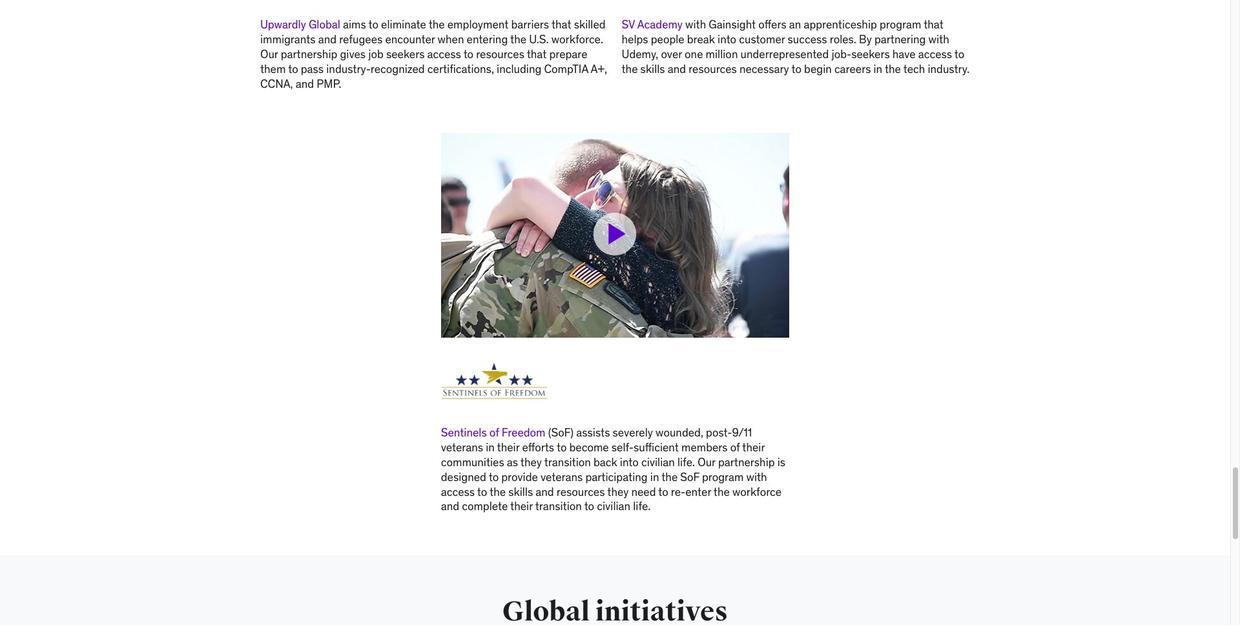 Task type: vqa. For each thing, say whether or not it's contained in the screenshot.
the top instructor
no



Task type: describe. For each thing, give the bounding box(es) containing it.
the down 'udemy,'
[[622, 62, 638, 76]]

customer
[[739, 32, 785, 47]]

to left pass
[[288, 62, 298, 76]]

0 vertical spatial civilian
[[642, 455, 675, 470]]

1 horizontal spatial they
[[608, 485, 629, 499]]

the right the enter
[[714, 485, 730, 499]]

upwardly
[[260, 17, 306, 32]]

0 horizontal spatial that
[[527, 47, 547, 61]]

partnership inside aims to eliminate the employment barriers that skilled immigrants and refugees encounter when entering the u.s. workforce. our partnership gives job seekers access to resources that prepare them to pass industry-recognized certifications, including comptia a+, ccna, and pmp.
[[281, 47, 338, 61]]

helps
[[622, 32, 649, 47]]

program inside with gainsight offers an apprenticeship program that helps people break into customer success roles. by partnering with udemy, over one million underrepresented job-seekers have access to the skills and resources necessary to begin careers in the tech industry.
[[880, 17, 922, 32]]

into inside with gainsight offers an apprenticeship program that helps people break into customer success roles. by partnering with udemy, over one million underrepresented job-seekers have access to the skills and resources necessary to begin careers in the tech industry.
[[718, 32, 737, 47]]

the up when
[[429, 17, 445, 32]]

break
[[687, 32, 715, 47]]

is
[[778, 455, 786, 470]]

to up "complete"
[[477, 485, 487, 499]]

one
[[685, 47, 703, 61]]

that for workforce.
[[552, 17, 572, 32]]

(sof) assists severely wounded, post-9/11 veterans in their efforts to become self-sufficient members of their communities as they transition back into civilian life. our partnership is designed to provide veterans participating in the sof program with access to the skills and resources they need to re-enter the workforce and complete their transition to civilian life.
[[441, 426, 786, 514]]

a+,
[[591, 62, 608, 76]]

underrepresented
[[741, 47, 829, 61]]

to down communities
[[489, 470, 499, 484]]

entering
[[467, 32, 508, 47]]

eliminate
[[381, 17, 426, 32]]

certifications,
[[428, 62, 494, 76]]

aims
[[343, 17, 366, 32]]

and down provide
[[536, 485, 554, 499]]

as
[[507, 455, 518, 470]]

access inside aims to eliminate the employment barriers that skilled immigrants and refugees encounter when entering the u.s. workforce. our partnership gives job seekers access to resources that prepare them to pass industry-recognized certifications, including comptia a+, ccna, and pmp.
[[427, 47, 461, 61]]

program inside the (sof) assists severely wounded, post-9/11 veterans in their efforts to become self-sufficient members of their communities as they transition back into civilian life. our partnership is designed to provide veterans participating in the sof program with access to the skills and resources they need to re-enter the workforce and complete their transition to civilian life.
[[702, 470, 744, 484]]

seekers inside with gainsight offers an apprenticeship program that helps people break into customer success roles. by partnering with udemy, over one million underrepresented job-seekers have access to the skills and resources necessary to begin careers in the tech industry.
[[852, 47, 890, 61]]

to down participating
[[585, 500, 595, 514]]

refugees
[[339, 32, 383, 47]]

efforts
[[522, 441, 555, 455]]

to up 'certifications,'
[[464, 47, 474, 61]]

workforce.
[[552, 32, 604, 47]]

their down '9/11'
[[743, 441, 765, 455]]

apprenticeship
[[804, 17, 877, 32]]

pass
[[301, 62, 324, 76]]

have
[[893, 47, 916, 61]]

sufficient
[[634, 441, 679, 455]]

seekers inside aims to eliminate the employment barriers that skilled immigrants and refugees encounter when entering the u.s. workforce. our partnership gives job seekers access to resources that prepare them to pass industry-recognized certifications, including comptia a+, ccna, and pmp.
[[386, 47, 425, 61]]

and inside with gainsight offers an apprenticeship program that helps people break into customer success roles. by partnering with udemy, over one million underrepresented job-seekers have access to the skills and resources necessary to begin careers in the tech industry.
[[668, 62, 686, 76]]

when
[[438, 32, 464, 47]]

assists
[[577, 426, 610, 440]]

their up as
[[497, 441, 520, 455]]

immigrants
[[260, 32, 316, 47]]

u.s.
[[529, 32, 549, 47]]

and down global
[[318, 32, 337, 47]]

re-
[[671, 485, 686, 499]]

0 vertical spatial transition
[[545, 455, 591, 470]]

self-
[[612, 441, 634, 455]]

upwardly global
[[260, 17, 340, 32]]

post-
[[706, 426, 733, 440]]

1 vertical spatial with
[[929, 32, 950, 47]]

sentinels of freedom link
[[441, 426, 546, 440]]

complete
[[462, 500, 508, 514]]

skills inside the (sof) assists severely wounded, post-9/11 veterans in their efforts to become self-sufficient members of their communities as they transition back into civilian life. our partnership is designed to provide veterans participating in the sof program with access to the skills and resources they need to re-enter the workforce and complete their transition to civilian life.
[[509, 485, 533, 499]]

gives
[[340, 47, 366, 61]]

job
[[368, 47, 384, 61]]

prepare
[[550, 47, 588, 61]]

to up industry.
[[955, 47, 965, 61]]

million
[[706, 47, 738, 61]]

designed
[[441, 470, 487, 484]]

0 horizontal spatial of
[[490, 426, 499, 440]]

them
[[260, 62, 286, 76]]

0 horizontal spatial with
[[686, 17, 707, 32]]

gainsight
[[709, 17, 756, 32]]



Task type: locate. For each thing, give the bounding box(es) containing it.
1 vertical spatial into
[[620, 455, 639, 470]]

program up the enter
[[702, 470, 744, 484]]

2 vertical spatial resources
[[557, 485, 605, 499]]

encounter
[[385, 32, 435, 47]]

1 horizontal spatial civilian
[[642, 455, 675, 470]]

members
[[682, 441, 728, 455]]

0 vertical spatial our
[[260, 47, 278, 61]]

1 horizontal spatial in
[[651, 470, 659, 484]]

their
[[497, 441, 520, 455], [743, 441, 765, 455], [511, 500, 533, 514]]

resources inside the (sof) assists severely wounded, post-9/11 veterans in their efforts to become self-sufficient members of their communities as they transition back into civilian life. our partnership is designed to provide veterans participating in the sof program with access to the skills and resources they need to re-enter the workforce and complete their transition to civilian life.
[[557, 485, 605, 499]]

and down pass
[[296, 77, 314, 91]]

1 horizontal spatial that
[[552, 17, 572, 32]]

1 horizontal spatial of
[[731, 441, 740, 455]]

our up the them at left top
[[260, 47, 278, 61]]

become
[[570, 441, 609, 455]]

1 vertical spatial skills
[[509, 485, 533, 499]]

the down have
[[885, 62, 901, 76]]

participating
[[586, 470, 648, 484]]

0 vertical spatial skills
[[641, 62, 665, 76]]

that inside with gainsight offers an apprenticeship program that helps people break into customer success roles. by partnering with udemy, over one million underrepresented job-seekers have access to the skills and resources necessary to begin careers in the tech industry.
[[924, 17, 944, 32]]

0 horizontal spatial life.
[[633, 500, 651, 514]]

recognized
[[371, 62, 425, 76]]

that up workforce. in the left of the page
[[552, 17, 572, 32]]

access inside with gainsight offers an apprenticeship program that helps people break into customer success roles. by partnering with udemy, over one million underrepresented job-seekers have access to the skills and resources necessary to begin careers in the tech industry.
[[919, 47, 953, 61]]

access inside the (sof) assists severely wounded, post-9/11 veterans in their efforts to become self-sufficient members of their communities as they transition back into civilian life. our partnership is designed to provide veterans participating in the sof program with access to the skills and resources they need to re-enter the workforce and complete their transition to civilian life.
[[441, 485, 475, 499]]

the down barriers
[[511, 32, 527, 47]]

that for with
[[924, 17, 944, 32]]

and down designed
[[441, 500, 460, 514]]

necessary
[[740, 62, 790, 76]]

access
[[427, 47, 461, 61], [919, 47, 953, 61], [441, 485, 475, 499]]

in
[[874, 62, 883, 76], [486, 441, 495, 455], [651, 470, 659, 484]]

job-
[[832, 47, 852, 61]]

sv academy link
[[622, 17, 683, 32]]

by
[[860, 32, 872, 47]]

pmp.
[[317, 77, 341, 91]]

1 horizontal spatial program
[[880, 17, 922, 32]]

1 horizontal spatial with
[[747, 470, 768, 484]]

transition down provide
[[535, 500, 582, 514]]

with up workforce at bottom
[[747, 470, 768, 484]]

resources inside with gainsight offers an apprenticeship program that helps people break into customer success roles. by partnering with udemy, over one million underrepresented job-seekers have access to the skills and resources necessary to begin careers in the tech industry.
[[689, 62, 737, 76]]

of
[[490, 426, 499, 440], [731, 441, 740, 455]]

sentinels of freedom
[[441, 426, 546, 440]]

into inside the (sof) assists severely wounded, post-9/11 veterans in their efforts to become self-sufficient members of their communities as they transition back into civilian life. our partnership is designed to provide veterans participating in the sof program with access to the skills and resources they need to re-enter the workforce and complete their transition to civilian life.
[[620, 455, 639, 470]]

of left freedom
[[490, 426, 499, 440]]

careers
[[835, 62, 871, 76]]

0 vertical spatial they
[[521, 455, 542, 470]]

in down 'sentinels of freedom' link
[[486, 441, 495, 455]]

access down designed
[[441, 485, 475, 499]]

0 vertical spatial of
[[490, 426, 499, 440]]

1 vertical spatial veterans
[[541, 470, 583, 484]]

that down "u.s."
[[527, 47, 547, 61]]

to left re-
[[659, 485, 669, 499]]

skills down 'udemy,'
[[641, 62, 665, 76]]

0 horizontal spatial skills
[[509, 485, 533, 499]]

severely
[[613, 426, 653, 440]]

0 horizontal spatial they
[[521, 455, 542, 470]]

they
[[521, 455, 542, 470], [608, 485, 629, 499]]

aims to eliminate the employment barriers that skilled immigrants and refugees encounter when entering the u.s. workforce. our partnership gives job seekers access to resources that prepare them to pass industry-recognized certifications, including comptia a+, ccna, and pmp.
[[260, 17, 608, 91]]

with gainsight offers an apprenticeship program that helps people break into customer success roles. by partnering with udemy, over one million underrepresented job-seekers have access to the skills and resources necessary to begin careers in the tech industry.
[[622, 17, 970, 76]]

program up partnering
[[880, 17, 922, 32]]

udemy,
[[622, 47, 659, 61]]

and down over
[[668, 62, 686, 76]]

access up industry.
[[919, 47, 953, 61]]

2 horizontal spatial that
[[924, 17, 944, 32]]

in up need
[[651, 470, 659, 484]]

1 vertical spatial of
[[731, 441, 740, 455]]

the up "complete"
[[490, 485, 506, 499]]

resources down entering
[[476, 47, 525, 61]]

1 horizontal spatial skills
[[641, 62, 665, 76]]

partnership inside the (sof) assists severely wounded, post-9/11 veterans in their efforts to become self-sufficient members of their communities as they transition back into civilian life. our partnership is designed to provide veterans participating in the sof program with access to the skills and resources they need to re-enter the workforce and complete their transition to civilian life.
[[719, 455, 775, 470]]

our down members
[[698, 455, 716, 470]]

1 vertical spatial civilian
[[597, 500, 631, 514]]

0 horizontal spatial resources
[[476, 47, 525, 61]]

1 vertical spatial partnership
[[719, 455, 775, 470]]

seekers
[[386, 47, 425, 61], [852, 47, 890, 61]]

including
[[497, 62, 542, 76]]

civilian down sufficient
[[642, 455, 675, 470]]

1 seekers from the left
[[386, 47, 425, 61]]

0 horizontal spatial our
[[260, 47, 278, 61]]

0 vertical spatial partnership
[[281, 47, 338, 61]]

1 horizontal spatial our
[[698, 455, 716, 470]]

with up break in the top right of the page
[[686, 17, 707, 32]]

of inside the (sof) assists severely wounded, post-9/11 veterans in their efforts to become self-sufficient members of their communities as they transition back into civilian life. our partnership is designed to provide veterans participating in the sof program with access to the skills and resources they need to re-enter the workforce and complete their transition to civilian life.
[[731, 441, 740, 455]]

an
[[790, 17, 802, 32]]

1 vertical spatial our
[[698, 455, 716, 470]]

over
[[661, 47, 682, 61]]

freedom
[[502, 426, 546, 440]]

into
[[718, 32, 737, 47], [620, 455, 639, 470]]

they down participating
[[608, 485, 629, 499]]

comptia
[[544, 62, 589, 76]]

industry-
[[326, 62, 371, 76]]

2 seekers from the left
[[852, 47, 890, 61]]

that up partnering
[[924, 17, 944, 32]]

with up industry.
[[929, 32, 950, 47]]

ccna,
[[260, 77, 293, 91]]

tech
[[904, 62, 926, 76]]

skilled
[[574, 17, 606, 32]]

2 horizontal spatial resources
[[689, 62, 737, 76]]

0 horizontal spatial program
[[702, 470, 744, 484]]

access down when
[[427, 47, 461, 61]]

to down underrepresented
[[792, 62, 802, 76]]

sv academy
[[622, 17, 683, 32]]

resources inside aims to eliminate the employment barriers that skilled immigrants and refugees encounter when entering the u.s. workforce. our partnership gives job seekers access to resources that prepare them to pass industry-recognized certifications, including comptia a+, ccna, and pmp.
[[476, 47, 525, 61]]

0 vertical spatial into
[[718, 32, 737, 47]]

our
[[260, 47, 278, 61], [698, 455, 716, 470]]

into up million
[[718, 32, 737, 47]]

in inside with gainsight offers an apprenticeship program that helps people break into customer success roles. by partnering with udemy, over one million underrepresented job-seekers have access to the skills and resources necessary to begin careers in the tech industry.
[[874, 62, 883, 76]]

offers
[[759, 17, 787, 32]]

9/11
[[733, 426, 753, 440]]

partnership up pass
[[281, 47, 338, 61]]

workforce
[[733, 485, 782, 499]]

roles.
[[830, 32, 857, 47]]

resources down the back
[[557, 485, 605, 499]]

1 vertical spatial transition
[[535, 500, 582, 514]]

0 horizontal spatial in
[[486, 441, 495, 455]]

1 horizontal spatial life.
[[678, 455, 695, 470]]

0 vertical spatial veterans
[[441, 441, 483, 455]]

0 horizontal spatial partnership
[[281, 47, 338, 61]]

0 horizontal spatial civilian
[[597, 500, 631, 514]]

partnership
[[281, 47, 338, 61], [719, 455, 775, 470]]

2 horizontal spatial in
[[874, 62, 883, 76]]

0 horizontal spatial into
[[620, 455, 639, 470]]

employment
[[448, 17, 509, 32]]

sv
[[622, 17, 635, 32]]

to
[[369, 17, 379, 32], [464, 47, 474, 61], [955, 47, 965, 61], [288, 62, 298, 76], [792, 62, 802, 76], [557, 441, 567, 455], [489, 470, 499, 484], [477, 485, 487, 499], [659, 485, 669, 499], [585, 500, 595, 514]]

0 vertical spatial in
[[874, 62, 883, 76]]

life. down need
[[633, 500, 651, 514]]

2 vertical spatial with
[[747, 470, 768, 484]]

people
[[651, 32, 685, 47]]

civilian
[[642, 455, 675, 470], [597, 500, 631, 514]]

1 vertical spatial resources
[[689, 62, 737, 76]]

the up re-
[[662, 470, 678, 484]]

to right aims
[[369, 17, 379, 32]]

0 vertical spatial program
[[880, 17, 922, 32]]

1 vertical spatial life.
[[633, 500, 651, 514]]

veterans down sentinels
[[441, 441, 483, 455]]

transition down become
[[545, 455, 591, 470]]

academy
[[638, 17, 683, 32]]

seekers down by
[[852, 47, 890, 61]]

in right careers
[[874, 62, 883, 76]]

the
[[429, 17, 445, 32], [511, 32, 527, 47], [622, 62, 638, 76], [885, 62, 901, 76], [662, 470, 678, 484], [490, 485, 506, 499], [714, 485, 730, 499]]

sentinels
[[441, 426, 487, 440]]

wounded,
[[656, 426, 704, 440]]

resources down million
[[689, 62, 737, 76]]

enter
[[686, 485, 712, 499]]

0 vertical spatial with
[[686, 17, 707, 32]]

they down efforts
[[521, 455, 542, 470]]

our inside the (sof) assists severely wounded, post-9/11 veterans in their efforts to become self-sufficient members of their communities as they transition back into civilian life. our partnership is designed to provide veterans participating in the sof program with access to the skills and resources they need to re-enter the workforce and complete their transition to civilian life.
[[698, 455, 716, 470]]

back
[[594, 455, 618, 470]]

need
[[632, 485, 656, 499]]

2 vertical spatial in
[[651, 470, 659, 484]]

life.
[[678, 455, 695, 470], [633, 500, 651, 514]]

their down provide
[[511, 500, 533, 514]]

(sof)
[[548, 426, 574, 440]]

veterans down efforts
[[541, 470, 583, 484]]

veterans
[[441, 441, 483, 455], [541, 470, 583, 484]]

with inside the (sof) assists severely wounded, post-9/11 veterans in their efforts to become self-sufficient members of their communities as they transition back into civilian life. our partnership is designed to provide veterans participating in the sof program with access to the skills and resources they need to re-enter the workforce and complete their transition to civilian life.
[[747, 470, 768, 484]]

life. up sof
[[678, 455, 695, 470]]

1 horizontal spatial into
[[718, 32, 737, 47]]

1 vertical spatial they
[[608, 485, 629, 499]]

into down the "self-"
[[620, 455, 639, 470]]

sof
[[681, 470, 700, 484]]

global
[[309, 17, 340, 32]]

1 horizontal spatial resources
[[557, 485, 605, 499]]

0 horizontal spatial seekers
[[386, 47, 425, 61]]

civilian down participating
[[597, 500, 631, 514]]

of down '9/11'
[[731, 441, 740, 455]]

upwardly global link
[[260, 17, 340, 32]]

1 horizontal spatial partnership
[[719, 455, 775, 470]]

our inside aims to eliminate the employment barriers that skilled immigrants and refugees encounter when entering the u.s. workforce. our partnership gives job seekers access to resources that prepare them to pass industry-recognized certifications, including comptia a+, ccna, and pmp.
[[260, 47, 278, 61]]

resources
[[476, 47, 525, 61], [689, 62, 737, 76], [557, 485, 605, 499]]

1 vertical spatial program
[[702, 470, 744, 484]]

that
[[552, 17, 572, 32], [924, 17, 944, 32], [527, 47, 547, 61]]

0 vertical spatial resources
[[476, 47, 525, 61]]

skills down provide
[[509, 485, 533, 499]]

to down (sof)
[[557, 441, 567, 455]]

skills inside with gainsight offers an apprenticeship program that helps people break into customer success roles. by partnering with udemy, over one million underrepresented job-seekers have access to the skills and resources necessary to begin careers in the tech industry.
[[641, 62, 665, 76]]

0 horizontal spatial veterans
[[441, 441, 483, 455]]

0 vertical spatial life.
[[678, 455, 695, 470]]

provide
[[502, 470, 538, 484]]

skills
[[641, 62, 665, 76], [509, 485, 533, 499]]

barriers
[[511, 17, 549, 32]]

success
[[788, 32, 828, 47]]

seekers down encounter at top
[[386, 47, 425, 61]]

1 vertical spatial in
[[486, 441, 495, 455]]

begin
[[805, 62, 832, 76]]

communities
[[441, 455, 505, 470]]

2 horizontal spatial with
[[929, 32, 950, 47]]

partnering
[[875, 32, 926, 47]]

1 horizontal spatial veterans
[[541, 470, 583, 484]]

1 horizontal spatial seekers
[[852, 47, 890, 61]]

program
[[880, 17, 922, 32], [702, 470, 744, 484]]

industry.
[[928, 62, 970, 76]]

partnership down '9/11'
[[719, 455, 775, 470]]



